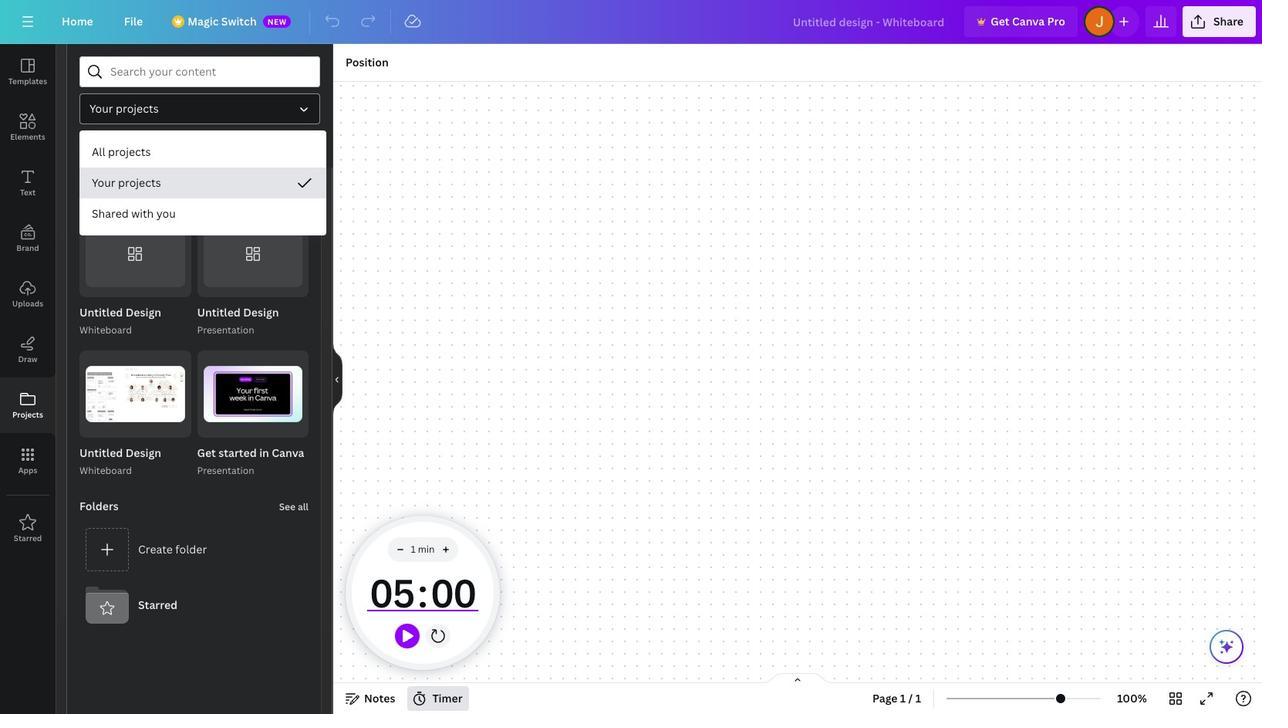 Task type: vqa. For each thing, say whether or not it's contained in the screenshot.
2nd the "See"
yes



Task type: describe. For each thing, give the bounding box(es) containing it.
folder
[[175, 542, 207, 556]]

page
[[873, 691, 898, 706]]

show pages image
[[761, 672, 835, 685]]

get for get canva pro
[[991, 14, 1010, 29]]

uploads
[[12, 298, 43, 309]]

you
[[156, 206, 176, 221]]

all for all projects
[[92, 144, 105, 159]]

canva inside button
[[1013, 14, 1045, 29]]

get canva pro button
[[965, 6, 1078, 37]]

brand
[[16, 242, 39, 253]]

with
[[131, 206, 154, 221]]

timer
[[433, 691, 463, 706]]

/
[[909, 691, 913, 706]]

get started in canva presentation
[[197, 445, 305, 477]]

get started in canva group
[[197, 351, 309, 478]]

05
[[370, 567, 414, 619]]

your projects option
[[80, 168, 327, 198]]

1 whiteboard from the top
[[80, 324, 132, 337]]

untitled design presentation
[[197, 305, 279, 337]]

pro
[[1048, 14, 1066, 29]]

your projects inside 'button'
[[90, 101, 159, 116]]

your projects button
[[80, 168, 327, 198]]

your inside button
[[92, 175, 116, 190]]

uploads button
[[0, 266, 56, 322]]

untitled for untitled design presentation group
[[197, 305, 241, 320]]

file button
[[112, 6, 155, 37]]

draw button
[[0, 322, 56, 377]]

create
[[138, 542, 173, 556]]

see all button for folders
[[278, 491, 310, 522]]

templates button
[[0, 44, 56, 100]]

1 of 27
[[272, 423, 301, 434]]

share button
[[1183, 6, 1257, 37]]

projects
[[12, 409, 43, 420]]

1 horizontal spatial starred button
[[80, 577, 309, 633]]

1 of 27 group
[[197, 351, 309, 438]]

started
[[219, 445, 257, 460]]

group for untitled design whiteboard
[[80, 211, 191, 297]]

1 horizontal spatial starred
[[138, 597, 178, 612]]

page 1 / 1
[[873, 691, 922, 706]]

file
[[124, 14, 143, 29]]

of
[[278, 423, 290, 434]]

100%
[[1118, 691, 1148, 706]]

in
[[259, 445, 269, 460]]

100% button
[[1108, 686, 1158, 711]]

shared with you
[[92, 206, 176, 221]]

see for folders
[[279, 500, 296, 513]]

00
[[431, 567, 476, 619]]

share
[[1214, 14, 1244, 29]]

canva inside get started in canva presentation
[[272, 445, 305, 460]]

1 inside group
[[272, 423, 276, 434]]

get for get started in canva presentation
[[197, 445, 216, 460]]

apps button
[[0, 433, 56, 489]]

05 button
[[367, 562, 418, 624]]

templates
[[8, 76, 47, 86]]

magic switch
[[188, 14, 257, 29]]

timer button
[[408, 686, 469, 711]]

home link
[[49, 6, 106, 37]]

position
[[346, 55, 389, 69]]

side panel tab list
[[0, 44, 56, 557]]

2 untitled design whiteboard from the top
[[80, 445, 161, 477]]

1 left min
[[411, 543, 416, 556]]

text
[[20, 187, 36, 198]]



Task type: locate. For each thing, give the bounding box(es) containing it.
0 vertical spatial projects
[[116, 101, 159, 116]]

see
[[279, 189, 296, 202], [279, 500, 296, 513]]

elements button
[[0, 100, 56, 155]]

your up shared
[[92, 175, 116, 190]]

starred button down folder
[[80, 577, 309, 633]]

see for designs
[[279, 189, 296, 202]]

see all button
[[278, 180, 310, 211], [278, 491, 310, 522]]

see all
[[279, 189, 309, 202], [279, 500, 309, 513]]

your projects down all projects
[[92, 175, 161, 190]]

see all button for designs
[[278, 180, 310, 211]]

1 left of
[[272, 423, 276, 434]]

starred inside the side panel tab list
[[14, 533, 42, 543]]

0 vertical spatial untitled design whiteboard
[[80, 305, 161, 337]]

apps
[[18, 465, 37, 476]]

get
[[991, 14, 1010, 29], [197, 445, 216, 460]]

see all for designs
[[279, 189, 309, 202]]

shared with you option
[[80, 198, 327, 229]]

presentation inside untitled design presentation
[[197, 324, 254, 337]]

position button
[[340, 50, 395, 75]]

all
[[298, 189, 309, 202], [298, 500, 309, 513]]

untitled for group associated with untitled design whiteboard
[[80, 305, 123, 320]]

draw
[[18, 354, 38, 364]]

shared with you button
[[80, 198, 327, 229]]

1 vertical spatial starred button
[[80, 577, 309, 633]]

magic
[[188, 14, 219, 29]]

1 see from the top
[[279, 189, 296, 202]]

get inside button
[[991, 14, 1010, 29]]

all button
[[80, 137, 142, 166]]

0 vertical spatial starred button
[[0, 501, 56, 557]]

presentation inside get started in canva presentation
[[197, 464, 254, 477]]

2 vertical spatial projects
[[118, 175, 161, 190]]

projects button
[[0, 377, 56, 433]]

your
[[90, 101, 113, 116], [92, 175, 116, 190]]

projects for the your projects 'button'
[[116, 101, 159, 116]]

0 vertical spatial your projects
[[90, 101, 159, 116]]

get left started
[[197, 445, 216, 460]]

presentation down started
[[197, 464, 254, 477]]

1 vertical spatial presentation
[[197, 464, 254, 477]]

projects
[[116, 101, 159, 116], [108, 144, 151, 159], [118, 175, 161, 190]]

canva left pro
[[1013, 14, 1045, 29]]

1 horizontal spatial get
[[991, 14, 1010, 29]]

folders
[[80, 498, 119, 513]]

all projects
[[92, 144, 151, 159]]

create folder
[[138, 542, 207, 556]]

canva assistant image
[[1218, 638, 1237, 656]]

untitled inside untitled design presentation
[[197, 305, 241, 320]]

designs
[[80, 188, 121, 202]]

your projects inside your projects button
[[92, 175, 161, 190]]

1 presentation from the top
[[197, 324, 254, 337]]

all for folders
[[298, 500, 309, 513]]

untitled design whiteboard
[[80, 305, 161, 337], [80, 445, 161, 477]]

all projects button
[[80, 137, 327, 168]]

projects up with
[[118, 175, 161, 190]]

all for all
[[104, 144, 118, 158]]

select ownership filter list box
[[80, 137, 327, 229]]

1 vertical spatial your projects
[[92, 175, 161, 190]]

projects inside 'button'
[[116, 101, 159, 116]]

timer
[[367, 562, 479, 624]]

1 min
[[411, 543, 435, 556]]

0 vertical spatial all
[[298, 189, 309, 202]]

all projects option
[[80, 137, 327, 168]]

1 horizontal spatial canva
[[1013, 14, 1045, 29]]

2 see all from the top
[[279, 500, 309, 513]]

0 horizontal spatial canva
[[272, 445, 305, 460]]

1 vertical spatial see all
[[279, 500, 309, 513]]

0 vertical spatial whiteboard
[[80, 324, 132, 337]]

projects inside option
[[118, 175, 161, 190]]

your inside 'button'
[[90, 101, 113, 116]]

0 vertical spatial starred
[[14, 533, 42, 543]]

1 vertical spatial projects
[[108, 144, 151, 159]]

Design title text field
[[781, 6, 959, 37]]

starred button
[[0, 501, 56, 557], [80, 577, 309, 633]]

starred button down apps
[[0, 501, 56, 557]]

your projects up all projects
[[90, 101, 159, 116]]

create folder button
[[80, 522, 309, 577]]

2 see all button from the top
[[278, 491, 310, 522]]

projects up 'designs'
[[108, 144, 151, 159]]

all inside option
[[92, 144, 105, 159]]

2 presentation from the top
[[197, 464, 254, 477]]

0 horizontal spatial starred
[[14, 533, 42, 543]]

your projects
[[90, 101, 159, 116], [92, 175, 161, 190]]

1 vertical spatial all
[[298, 500, 309, 513]]

timer containing 05
[[367, 562, 479, 624]]

group
[[80, 211, 191, 297], [197, 211, 309, 297], [80, 351, 191, 438]]

your up all button
[[90, 101, 113, 116]]

1 vertical spatial untitled design whiteboard
[[80, 445, 161, 477]]

shared
[[92, 206, 129, 221]]

hide image
[[333, 342, 343, 416]]

projects for the all projects button at the left of page
[[108, 144, 151, 159]]

1 vertical spatial see
[[279, 500, 296, 513]]

projects inside option
[[108, 144, 151, 159]]

0 vertical spatial presentation
[[197, 324, 254, 337]]

1 all from the top
[[298, 189, 309, 202]]

:
[[418, 567, 428, 619]]

0 vertical spatial get
[[991, 14, 1010, 29]]

27
[[292, 423, 301, 434]]

main menu bar
[[0, 0, 1263, 44]]

get inside get started in canva presentation
[[197, 445, 216, 460]]

new
[[268, 16, 287, 27]]

notes
[[364, 691, 396, 706]]

notes button
[[340, 686, 402, 711]]

untitled
[[80, 305, 123, 320], [197, 305, 241, 320], [80, 445, 123, 460]]

1 vertical spatial starred
[[138, 597, 178, 612]]

1 vertical spatial your
[[92, 175, 116, 190]]

0 vertical spatial see all
[[279, 189, 309, 202]]

see all for folders
[[279, 500, 309, 513]]

Select ownership filter button
[[80, 93, 320, 124]]

all for designs
[[298, 189, 309, 202]]

brand button
[[0, 211, 56, 266]]

1
[[272, 423, 276, 434], [411, 543, 416, 556], [901, 691, 906, 706], [916, 691, 922, 706]]

starred
[[14, 533, 42, 543], [138, 597, 178, 612]]

Search your content search field
[[110, 57, 310, 86]]

get canva pro
[[991, 14, 1066, 29]]

0 horizontal spatial starred button
[[0, 501, 56, 557]]

canva
[[1013, 14, 1045, 29], [272, 445, 305, 460]]

design inside untitled design presentation
[[243, 305, 279, 320]]

0 vertical spatial see all button
[[278, 180, 310, 211]]

2 whiteboard from the top
[[80, 464, 132, 477]]

text button
[[0, 155, 56, 211]]

starred down apps
[[14, 533, 42, 543]]

00 button
[[428, 562, 479, 624]]

2 see from the top
[[279, 500, 296, 513]]

canva right in
[[272, 445, 305, 460]]

whiteboard
[[80, 324, 132, 337], [80, 464, 132, 477]]

presentation
[[197, 324, 254, 337], [197, 464, 254, 477]]

1 see all from the top
[[279, 189, 309, 202]]

0 horizontal spatial get
[[197, 445, 216, 460]]

1 vertical spatial see all button
[[278, 491, 310, 522]]

elements
[[10, 131, 45, 142]]

1 untitled design whiteboard from the top
[[80, 305, 161, 337]]

1 vertical spatial get
[[197, 445, 216, 460]]

1 right /
[[916, 691, 922, 706]]

0 vertical spatial see
[[279, 189, 296, 202]]

home
[[62, 14, 93, 29]]

group for untitled design presentation
[[197, 211, 309, 297]]

switch
[[221, 14, 257, 29]]

0 vertical spatial canva
[[1013, 14, 1045, 29]]

2 all from the top
[[298, 500, 309, 513]]

all
[[104, 144, 118, 158], [92, 144, 105, 159]]

1 see all button from the top
[[278, 180, 310, 211]]

untitled design group
[[80, 211, 191, 338], [197, 211, 309, 338], [80, 351, 191, 478]]

1 vertical spatial whiteboard
[[80, 464, 132, 477]]

projects up all projects
[[116, 101, 159, 116]]

05 : 00
[[370, 567, 476, 619]]

1 vertical spatial canva
[[272, 445, 305, 460]]

min
[[418, 543, 435, 556]]

get left pro
[[991, 14, 1010, 29]]

starred down create
[[138, 597, 178, 612]]

design
[[126, 305, 161, 320], [243, 305, 279, 320], [126, 445, 161, 460]]

0 vertical spatial your
[[90, 101, 113, 116]]

1 left /
[[901, 691, 906, 706]]

presentation up the 1 of 27 group
[[197, 324, 254, 337]]



